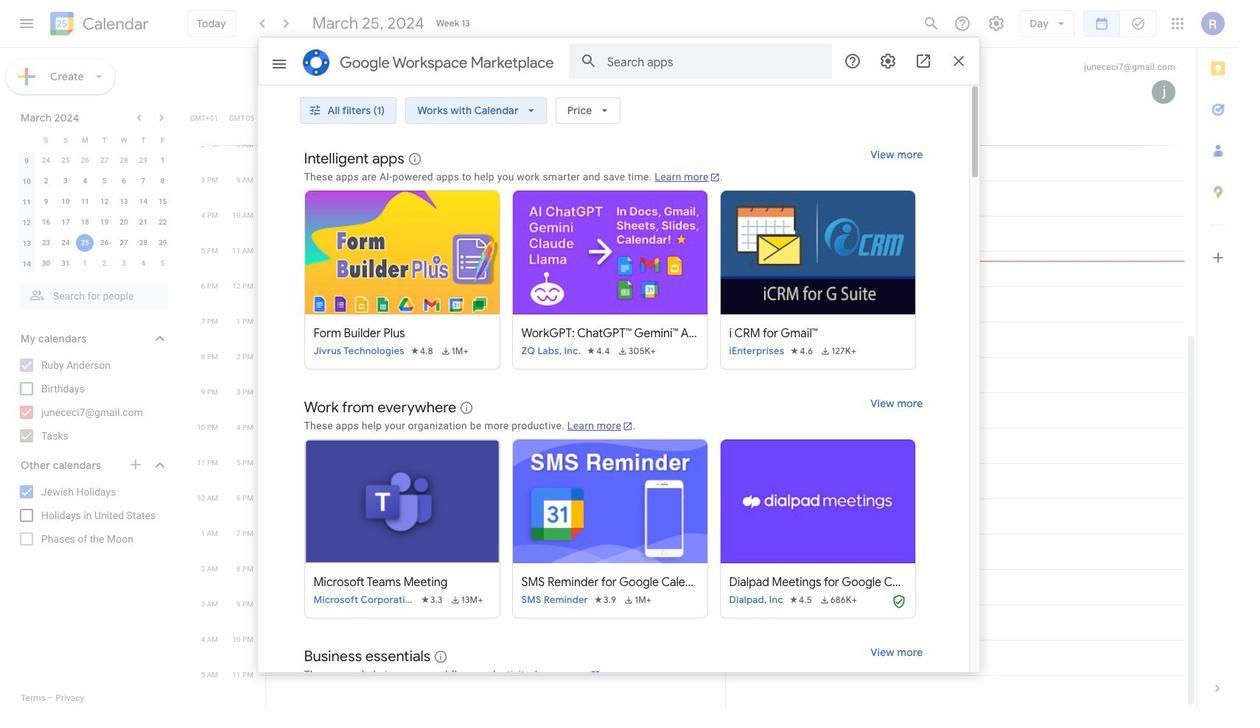 Task type: vqa. For each thing, say whether or not it's contained in the screenshot.
plan inside the button
no



Task type: locate. For each thing, give the bounding box(es) containing it.
column header inside march 2024 grid
[[17, 130, 36, 150]]

0 horizontal spatial column header
[[17, 130, 36, 150]]

cell
[[266, 110, 725, 145], [75, 233, 95, 254]]

1 vertical spatial column header
[[17, 130, 36, 150]]

28 element
[[134, 234, 152, 252]]

27 element
[[115, 234, 133, 252]]

row
[[17, 130, 172, 150], [17, 150, 172, 171], [17, 171, 172, 192], [17, 192, 172, 212], [17, 212, 172, 233], [17, 233, 172, 254], [17, 254, 172, 274]]

17 element
[[57, 214, 74, 231]]

february 27 element
[[96, 152, 113, 170]]

column header
[[266, 48, 726, 110], [17, 130, 36, 150]]

25, today element
[[76, 234, 94, 252]]

14 element
[[134, 193, 152, 211]]

april 5 element
[[154, 255, 172, 273]]

16 element
[[37, 214, 55, 231]]

9 element
[[37, 193, 55, 211]]

cell inside march 2024 grid
[[75, 233, 95, 254]]

row down 26 element
[[17, 254, 172, 274]]

row down february 27 'element'
[[17, 171, 172, 192]]

row down 4 "element"
[[17, 192, 172, 212]]

6 element
[[115, 172, 133, 190]]

row up 5 "element"
[[17, 150, 172, 171]]

february 29 element
[[134, 152, 152, 170]]

february 25 element
[[57, 152, 74, 170]]

19 element
[[96, 214, 113, 231]]

23 element
[[37, 234, 55, 252]]

20 element
[[115, 214, 133, 231]]

other calendars list
[[3, 481, 183, 551]]

10 element
[[57, 193, 74, 211]]

None search field
[[0, 277, 183, 310]]

1 horizontal spatial column header
[[266, 48, 726, 110]]

row up "april 2" element
[[17, 233, 172, 254]]

0 vertical spatial column header
[[266, 48, 726, 110]]

8 element
[[154, 172, 172, 190]]

february 26 element
[[76, 152, 94, 170]]

0 vertical spatial cell
[[266, 110, 725, 145]]

24 element
[[57, 234, 74, 252]]

11 element
[[76, 193, 94, 211]]

row group inside march 2024 grid
[[17, 150, 172, 274]]

row up february 26 element
[[17, 130, 172, 150]]

row up 26 element
[[17, 212, 172, 233]]

13 element
[[115, 193, 133, 211]]

my calendars list
[[3, 354, 183, 448]]

1 horizontal spatial cell
[[266, 110, 725, 145]]

heading inside calendar element
[[80, 15, 149, 33]]

heading
[[80, 15, 149, 33]]

tab list
[[1198, 48, 1238, 669]]

grid
[[189, 48, 1197, 710]]

0 horizontal spatial cell
[[75, 233, 95, 254]]

april 1 element
[[76, 255, 94, 273]]

march 2024 grid
[[14, 130, 172, 274]]

april 3 element
[[115, 255, 133, 273]]

row group
[[17, 150, 172, 274]]

1 vertical spatial cell
[[75, 233, 95, 254]]



Task type: describe. For each thing, give the bounding box(es) containing it.
main drawer image
[[18, 15, 35, 32]]

29 element
[[154, 234, 172, 252]]

30 element
[[37, 255, 55, 273]]

22 element
[[154, 214, 172, 231]]

6 row from the top
[[17, 233, 172, 254]]

15 element
[[154, 193, 172, 211]]

calendar element
[[47, 9, 149, 41]]

4 element
[[76, 172, 94, 190]]

2 row from the top
[[17, 150, 172, 171]]

1 row from the top
[[17, 130, 172, 150]]

february 24 element
[[37, 152, 55, 170]]

5 row from the top
[[17, 212, 172, 233]]

february 28 element
[[115, 152, 133, 170]]

2 element
[[37, 172, 55, 190]]

april 4 element
[[134, 255, 152, 273]]

3 row from the top
[[17, 171, 172, 192]]

7 element
[[134, 172, 152, 190]]

5 element
[[96, 172, 113, 190]]

21 element
[[134, 214, 152, 231]]

31 element
[[57, 255, 74, 273]]

1 element
[[154, 152, 172, 170]]

12 element
[[96, 193, 113, 211]]

april 2 element
[[96, 255, 113, 273]]

7 row from the top
[[17, 254, 172, 274]]

18 element
[[76, 214, 94, 231]]

4 row from the top
[[17, 192, 172, 212]]

3 element
[[57, 172, 74, 190]]

26 element
[[96, 234, 113, 252]]



